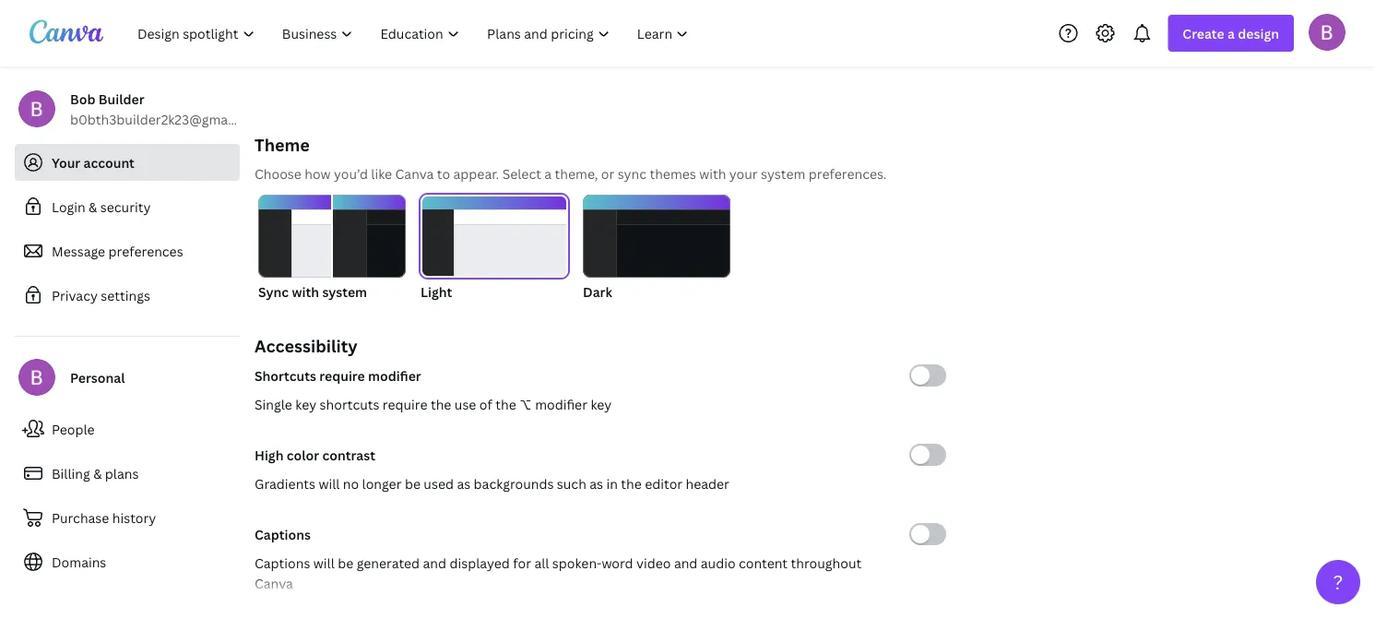 Task type: describe. For each thing, give the bounding box(es) containing it.
login & security
[[52, 198, 151, 215]]

Sync with system button
[[258, 195, 406, 302]]

personal
[[70, 369, 125, 386]]

canva inside theme choose how you'd like canva to appear. select a theme, or sync themes with your system preferences.
[[395, 165, 434, 182]]

with inside theme choose how you'd like canva to appear. select a theme, or sync themes with your system preferences.
[[699, 165, 726, 182]]

2 as from the left
[[590, 475, 603, 492]]

0 horizontal spatial modifier
[[368, 367, 421, 384]]

0 horizontal spatial require
[[320, 367, 365, 384]]

gradients
[[255, 475, 316, 492]]

appear.
[[453, 165, 499, 182]]

domains link
[[15, 543, 240, 580]]

bob builder b0bth3builder2k23@gmail.com
[[70, 90, 266, 128]]

to
[[437, 165, 450, 182]]

video
[[637, 554, 671, 572]]

generated
[[357, 554, 420, 572]]

b0bth3builder2k23@gmail.com
[[70, 110, 266, 128]]

history
[[112, 509, 156, 526]]

1 horizontal spatial be
[[405, 475, 421, 492]]

high color contrast
[[255, 446, 376, 464]]

color
[[287, 446, 319, 464]]

in
[[607, 475, 618, 492]]

billing & plans link
[[15, 455, 240, 492]]

privacy settings
[[52, 286, 150, 304]]

shortcuts require modifier
[[255, 367, 421, 384]]

settings
[[101, 286, 150, 304]]

theme choose how you'd like canva to appear. select a theme, or sync themes with your system preferences.
[[255, 133, 887, 182]]

account
[[84, 154, 135, 171]]

Light button
[[421, 195, 568, 302]]

message preferences
[[52, 242, 183, 260]]

with inside button
[[292, 283, 319, 300]]

a inside theme choose how you'd like canva to appear. select a theme, or sync themes with your system preferences.
[[545, 165, 552, 182]]

captions for captions will be generated and displayed for all spoken-word video and audio content throughout canva
[[255, 554, 310, 572]]

header
[[686, 475, 730, 492]]

like
[[371, 165, 392, 182]]

⌥
[[520, 395, 532, 413]]

people
[[52, 420, 95, 438]]

& for billing
[[93, 465, 102, 482]]

light
[[421, 283, 452, 300]]

people link
[[15, 411, 240, 447]]

sync with system
[[258, 283, 367, 300]]

security
[[100, 198, 151, 215]]

choose
[[255, 165, 301, 182]]

purchase history
[[52, 509, 156, 526]]

backgrounds
[[474, 475, 554, 492]]

?
[[1334, 569, 1344, 595]]

a inside dropdown button
[[1228, 24, 1235, 42]]

used
[[424, 475, 454, 492]]

such
[[557, 475, 587, 492]]

system inside button
[[322, 283, 367, 300]]

captions for captions
[[255, 525, 311, 543]]

your account
[[52, 154, 135, 171]]

0 horizontal spatial the
[[431, 395, 452, 413]]

contrast
[[322, 446, 376, 464]]

theme
[[255, 133, 310, 156]]

dark
[[583, 283, 612, 300]]

billing
[[52, 465, 90, 482]]

create
[[1183, 24, 1225, 42]]

single key shortcuts require the use of the ⌥ modifier key
[[255, 395, 612, 413]]

will for be
[[314, 554, 335, 572]]

sync
[[618, 165, 647, 182]]

preferences.
[[809, 165, 887, 182]]

bob builder image
[[1309, 14, 1346, 51]]

top level navigation element
[[125, 15, 704, 52]]

message preferences link
[[15, 232, 240, 269]]

throughout
[[791, 554, 862, 572]]

your
[[52, 154, 80, 171]]

you'd
[[334, 165, 368, 182]]

longer
[[362, 475, 402, 492]]

your
[[730, 165, 758, 182]]

or
[[601, 165, 615, 182]]

2 and from the left
[[674, 554, 698, 572]]

use
[[455, 395, 476, 413]]

design
[[1238, 24, 1280, 42]]

preferences
[[108, 242, 183, 260]]

of
[[480, 395, 493, 413]]

no
[[343, 475, 359, 492]]

? button
[[1317, 560, 1361, 604]]

shortcuts
[[255, 367, 316, 384]]

1 horizontal spatial the
[[496, 395, 516, 413]]



Task type: vqa. For each thing, say whether or not it's contained in the screenshot.
THE LIKE
yes



Task type: locate. For each thing, give the bounding box(es) containing it.
2 key from the left
[[591, 395, 612, 413]]

0 horizontal spatial key
[[295, 395, 317, 413]]

1 horizontal spatial require
[[383, 395, 428, 413]]

billing & plans
[[52, 465, 139, 482]]

1 vertical spatial be
[[338, 554, 354, 572]]

captions inside captions will be generated and displayed for all spoken-word video and audio content throughout canva
[[255, 554, 310, 572]]

privacy
[[52, 286, 98, 304]]

accessibility
[[255, 334, 358, 357]]

be inside captions will be generated and displayed for all spoken-word video and audio content throughout canva
[[338, 554, 354, 572]]

sync
[[258, 283, 289, 300]]

will
[[319, 475, 340, 492], [314, 554, 335, 572]]

will left generated
[[314, 554, 335, 572]]

1 horizontal spatial key
[[591, 395, 612, 413]]

the left the ⌥ on the bottom left
[[496, 395, 516, 413]]

0 vertical spatial canva
[[395, 165, 434, 182]]

with left your
[[699, 165, 726, 182]]

1 vertical spatial will
[[314, 554, 335, 572]]

& for login
[[89, 198, 97, 215]]

themes
[[650, 165, 696, 182]]

0 vertical spatial modifier
[[368, 367, 421, 384]]

modifier up single key shortcuts require the use of the ⌥ modifier key
[[368, 367, 421, 384]]

the
[[431, 395, 452, 413], [496, 395, 516, 413], [621, 475, 642, 492]]

1 vertical spatial a
[[545, 165, 552, 182]]

all
[[535, 554, 549, 572]]

captions will be generated and displayed for all spoken-word video and audio content throughout canva
[[255, 554, 862, 592]]

0 vertical spatial will
[[319, 475, 340, 492]]

and right video
[[674, 554, 698, 572]]

builder
[[99, 90, 144, 107]]

0 vertical spatial with
[[699, 165, 726, 182]]

&
[[89, 198, 97, 215], [93, 465, 102, 482]]

0 vertical spatial a
[[1228, 24, 1235, 42]]

purchase history link
[[15, 499, 240, 536]]

the left use
[[431, 395, 452, 413]]

single
[[255, 395, 292, 413]]

1 vertical spatial canva
[[255, 574, 293, 592]]

1 horizontal spatial modifier
[[535, 395, 588, 413]]

be left used
[[405, 475, 421, 492]]

1 horizontal spatial with
[[699, 165, 726, 182]]

privacy settings link
[[15, 277, 240, 314]]

as left in
[[590, 475, 603, 492]]

modifier
[[368, 367, 421, 384], [535, 395, 588, 413]]

require
[[320, 367, 365, 384], [383, 395, 428, 413]]

how
[[305, 165, 331, 182]]

system right your
[[761, 165, 806, 182]]

& left plans on the left bottom of the page
[[93, 465, 102, 482]]

0 horizontal spatial canva
[[255, 574, 293, 592]]

1 captions from the top
[[255, 525, 311, 543]]

1 horizontal spatial a
[[1228, 24, 1235, 42]]

1 key from the left
[[295, 395, 317, 413]]

will inside captions will be generated and displayed for all spoken-word video and audio content throughout canva
[[314, 554, 335, 572]]

Dark button
[[583, 195, 731, 302]]

login & security link
[[15, 188, 240, 225]]

1 as from the left
[[457, 475, 471, 492]]

canva inside captions will be generated and displayed for all spoken-word video and audio content throughout canva
[[255, 574, 293, 592]]

key
[[295, 395, 317, 413], [591, 395, 612, 413]]

require right shortcuts
[[383, 395, 428, 413]]

audio
[[701, 554, 736, 572]]

modifier right the ⌥ on the bottom left
[[535, 395, 588, 413]]

select
[[502, 165, 541, 182]]

create a design
[[1183, 24, 1280, 42]]

1 vertical spatial with
[[292, 283, 319, 300]]

0 horizontal spatial be
[[338, 554, 354, 572]]

1 vertical spatial captions
[[255, 554, 310, 572]]

with right sync
[[292, 283, 319, 300]]

0 horizontal spatial as
[[457, 475, 471, 492]]

require up shortcuts
[[320, 367, 365, 384]]

bob
[[70, 90, 95, 107]]

0 vertical spatial require
[[320, 367, 365, 384]]

1 and from the left
[[423, 554, 447, 572]]

word
[[602, 554, 633, 572]]

& inside 'link'
[[93, 465, 102, 482]]

0 horizontal spatial a
[[545, 165, 552, 182]]

0 vertical spatial &
[[89, 198, 97, 215]]

1 vertical spatial modifier
[[535, 395, 588, 413]]

2 horizontal spatial the
[[621, 475, 642, 492]]

0 horizontal spatial and
[[423, 554, 447, 572]]

0 vertical spatial captions
[[255, 525, 311, 543]]

captions
[[255, 525, 311, 543], [255, 554, 310, 572]]

1 horizontal spatial system
[[761, 165, 806, 182]]

0 horizontal spatial with
[[292, 283, 319, 300]]

for
[[513, 554, 531, 572]]

and left displayed
[[423, 554, 447, 572]]

be left generated
[[338, 554, 354, 572]]

and
[[423, 554, 447, 572], [674, 554, 698, 572]]

a
[[1228, 24, 1235, 42], [545, 165, 552, 182]]

as
[[457, 475, 471, 492], [590, 475, 603, 492]]

be
[[405, 475, 421, 492], [338, 554, 354, 572]]

spoken-
[[552, 554, 602, 572]]

content
[[739, 554, 788, 572]]

a right the select in the top left of the page
[[545, 165, 552, 182]]

the right in
[[621, 475, 642, 492]]

1 horizontal spatial as
[[590, 475, 603, 492]]

will left no
[[319, 475, 340, 492]]

system up the accessibility
[[322, 283, 367, 300]]

theme,
[[555, 165, 598, 182]]

will for no
[[319, 475, 340, 492]]

key right the ⌥ on the bottom left
[[591, 395, 612, 413]]

with
[[699, 165, 726, 182], [292, 283, 319, 300]]

login
[[52, 198, 85, 215]]

gradients will no longer be used as backgrounds such as in the editor header
[[255, 475, 730, 492]]

1 horizontal spatial canva
[[395, 165, 434, 182]]

your account link
[[15, 144, 240, 181]]

0 vertical spatial be
[[405, 475, 421, 492]]

create a design button
[[1168, 15, 1294, 52]]

1 vertical spatial require
[[383, 395, 428, 413]]

0 horizontal spatial system
[[322, 283, 367, 300]]

purchase
[[52, 509, 109, 526]]

1 vertical spatial system
[[322, 283, 367, 300]]

& right login
[[89, 198, 97, 215]]

0 vertical spatial system
[[761, 165, 806, 182]]

message
[[52, 242, 105, 260]]

1 horizontal spatial and
[[674, 554, 698, 572]]

system inside theme choose how you'd like canva to appear. select a theme, or sync themes with your system preferences.
[[761, 165, 806, 182]]

high
[[255, 446, 284, 464]]

1 vertical spatial &
[[93, 465, 102, 482]]

2 captions from the top
[[255, 554, 310, 572]]

shortcuts
[[320, 395, 380, 413]]

editor
[[645, 475, 683, 492]]

a left design
[[1228, 24, 1235, 42]]

as right used
[[457, 475, 471, 492]]

displayed
[[450, 554, 510, 572]]

plans
[[105, 465, 139, 482]]

system
[[761, 165, 806, 182], [322, 283, 367, 300]]

domains
[[52, 553, 106, 571]]

key right single
[[295, 395, 317, 413]]



